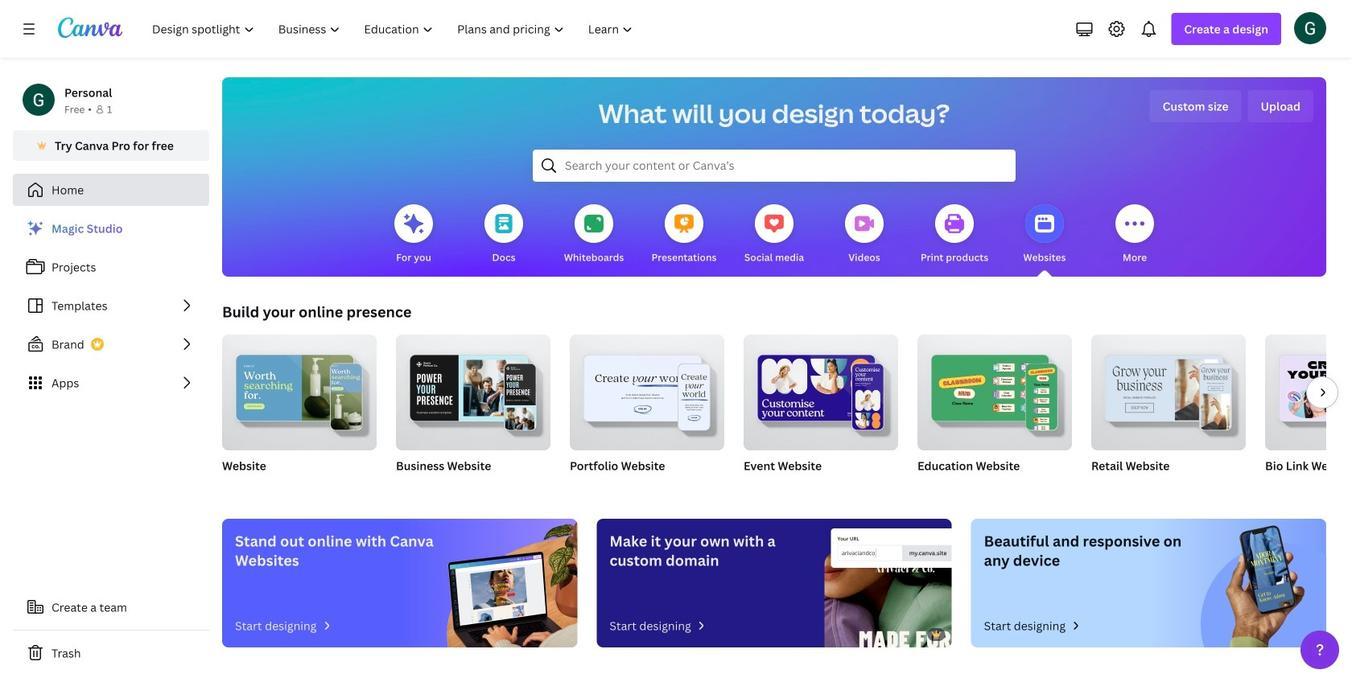 Task type: locate. For each thing, give the bounding box(es) containing it.
Search search field
[[565, 151, 984, 181]]

list
[[13, 212, 209, 399]]

group
[[222, 328, 377, 494], [222, 328, 377, 451], [396, 328, 551, 494], [396, 328, 551, 451], [570, 328, 724, 494], [570, 328, 724, 451], [744, 328, 898, 494], [744, 328, 898, 451], [918, 335, 1072, 494], [918, 335, 1072, 451], [1091, 335, 1246, 494], [1265, 335, 1352, 494]]

None search field
[[533, 150, 1016, 182]]

top level navigation element
[[142, 13, 647, 45]]



Task type: describe. For each thing, give the bounding box(es) containing it.
greg robinson image
[[1294, 12, 1326, 44]]



Task type: vqa. For each thing, say whether or not it's contained in the screenshot.
search search field
yes



